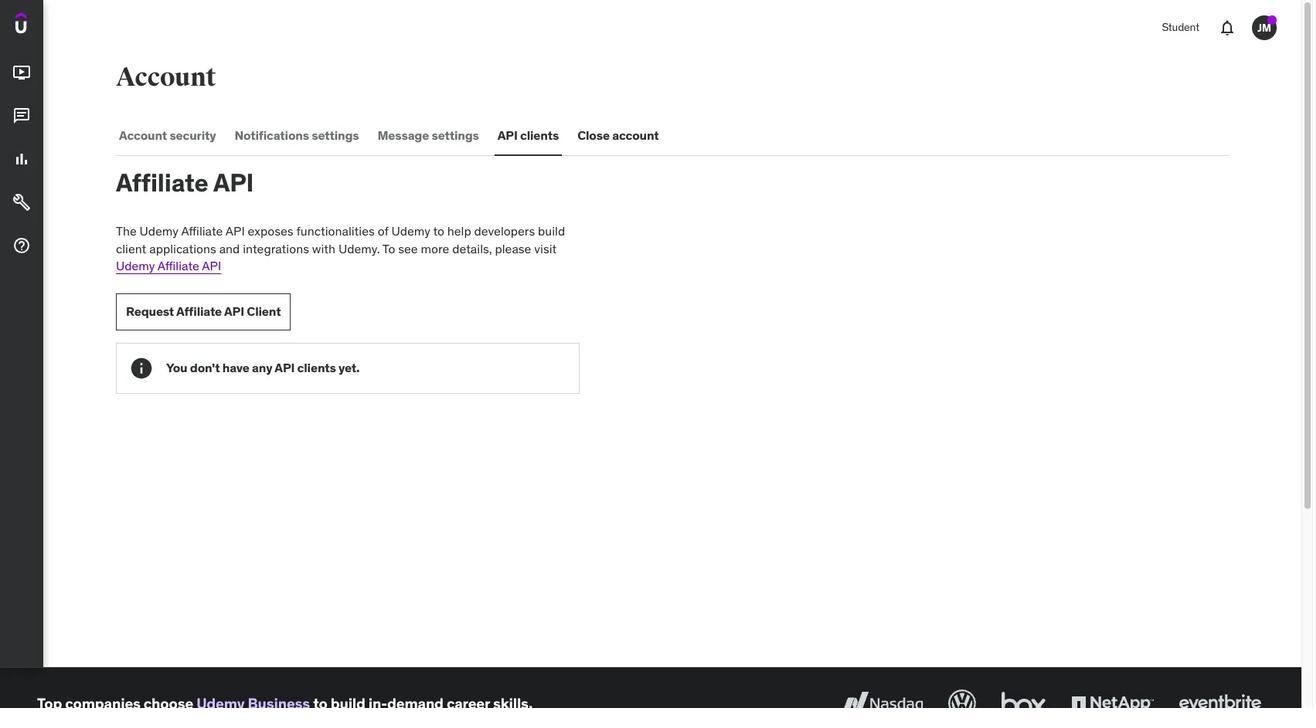 Task type: describe. For each thing, give the bounding box(es) containing it.
build
[[538, 224, 565, 239]]

have
[[222, 360, 249, 376]]

message settings button
[[374, 117, 482, 155]]

security
[[170, 128, 216, 143]]

1 medium image from the top
[[12, 64, 31, 82]]

close
[[577, 128, 610, 143]]

of
[[378, 224, 388, 239]]

udemy up applications
[[140, 224, 178, 239]]

exposes
[[248, 224, 293, 239]]

you don't have any api clients yet.
[[166, 360, 360, 376]]

5 medium image from the top
[[12, 237, 31, 255]]

integrations
[[243, 241, 309, 256]]

udemy affiliate api link
[[116, 258, 221, 274]]

student
[[1162, 20, 1199, 34]]

api inside the api clients button
[[498, 128, 518, 143]]

2 medium image from the top
[[12, 107, 31, 125]]

client
[[247, 304, 281, 319]]

eventbrite image
[[1175, 687, 1264, 709]]

the
[[116, 224, 137, 239]]

notifications settings button
[[231, 117, 362, 155]]

details,
[[452, 241, 492, 256]]

account security button
[[116, 117, 219, 155]]

account for account
[[116, 61, 216, 94]]

3 medium image from the top
[[12, 150, 31, 169]]

you
[[166, 360, 187, 376]]

student link
[[1153, 9, 1209, 46]]

help
[[447, 224, 471, 239]]

clients inside the api clients button
[[520, 128, 559, 143]]

please
[[495, 241, 531, 256]]

to
[[433, 224, 444, 239]]

visit
[[534, 241, 557, 256]]

notifications image
[[1218, 19, 1237, 37]]

account for account security
[[119, 128, 167, 143]]

api clients button
[[494, 117, 562, 155]]

affiliate api
[[116, 167, 254, 199]]

affiliate inside button
[[176, 304, 222, 319]]

notifications settings
[[235, 128, 359, 143]]

1 vertical spatial clients
[[297, 360, 336, 376]]

developers
[[474, 224, 535, 239]]

affiliate down account security button
[[116, 167, 208, 199]]

to
[[382, 241, 395, 256]]



Task type: locate. For each thing, give the bounding box(es) containing it.
clients
[[520, 128, 559, 143], [297, 360, 336, 376]]

api
[[498, 128, 518, 143], [213, 167, 254, 199], [226, 224, 245, 239], [202, 258, 221, 274], [224, 304, 244, 319], [275, 360, 295, 376]]

account
[[116, 61, 216, 94], [119, 128, 167, 143]]

notifications
[[235, 128, 309, 143]]

affiliate right request
[[176, 304, 222, 319]]

message
[[378, 128, 429, 143]]

close account
[[577, 128, 659, 143]]

close account button
[[574, 117, 662, 155]]

functionalities
[[296, 224, 375, 239]]

0 horizontal spatial settings
[[312, 128, 359, 143]]

message settings
[[378, 128, 479, 143]]

affiliate
[[116, 167, 208, 199], [181, 224, 223, 239], [158, 258, 199, 274], [176, 304, 222, 319]]

4 medium image from the top
[[12, 193, 31, 212]]

jm link
[[1246, 9, 1283, 46]]

clients left the close
[[520, 128, 559, 143]]

account left security
[[119, 128, 167, 143]]

api clients
[[498, 128, 559, 143]]

clients left yet.
[[297, 360, 336, 376]]

the udemy affiliate api exposes functionalities of udemy to help developers build client applications and integrations with udemy.  to see more details, please visit udemy affiliate api
[[116, 224, 565, 274]]

api inside request affiliate api client button
[[224, 304, 244, 319]]

medium image
[[12, 64, 31, 82], [12, 107, 31, 125], [12, 150, 31, 169], [12, 193, 31, 212], [12, 237, 31, 255]]

udemy down the "client"
[[116, 258, 155, 274]]

volkswagen image
[[945, 687, 979, 709]]

settings right notifications
[[312, 128, 359, 143]]

and
[[219, 241, 240, 256]]

account inside button
[[119, 128, 167, 143]]

yet.
[[339, 360, 360, 376]]

applications
[[149, 241, 216, 256]]

see
[[398, 241, 418, 256]]

box image
[[998, 687, 1049, 709]]

nasdaq image
[[838, 687, 927, 709]]

with
[[312, 241, 335, 256]]

client
[[116, 241, 146, 256]]

netapp image
[[1068, 687, 1157, 709]]

request
[[126, 304, 174, 319]]

1 settings from the left
[[312, 128, 359, 143]]

1 vertical spatial account
[[119, 128, 167, 143]]

account
[[612, 128, 659, 143]]

affiliate up applications
[[181, 224, 223, 239]]

more
[[421, 241, 449, 256]]

any
[[252, 360, 272, 376]]

udemy
[[140, 224, 178, 239], [391, 224, 430, 239], [116, 258, 155, 274]]

account up account security
[[116, 61, 216, 94]]

1 horizontal spatial settings
[[432, 128, 479, 143]]

0 horizontal spatial clients
[[297, 360, 336, 376]]

udemy up see
[[391, 224, 430, 239]]

account security
[[119, 128, 216, 143]]

request affiliate api client button
[[116, 293, 291, 330]]

settings for message settings
[[432, 128, 479, 143]]

udemy image
[[15, 12, 86, 39]]

affiliate down applications
[[158, 258, 199, 274]]

1 horizontal spatial clients
[[520, 128, 559, 143]]

jm
[[1257, 21, 1271, 34]]

udemy.
[[338, 241, 380, 256]]

request affiliate api client
[[126, 304, 281, 319]]

you have alerts image
[[1267, 15, 1277, 25]]

settings for notifications settings
[[312, 128, 359, 143]]

settings right message
[[432, 128, 479, 143]]

0 vertical spatial clients
[[520, 128, 559, 143]]

settings
[[312, 128, 359, 143], [432, 128, 479, 143]]

0 vertical spatial account
[[116, 61, 216, 94]]

2 settings from the left
[[432, 128, 479, 143]]

don't
[[190, 360, 220, 376]]



Task type: vqa. For each thing, say whether or not it's contained in the screenshot.
Settings in the Button
yes



